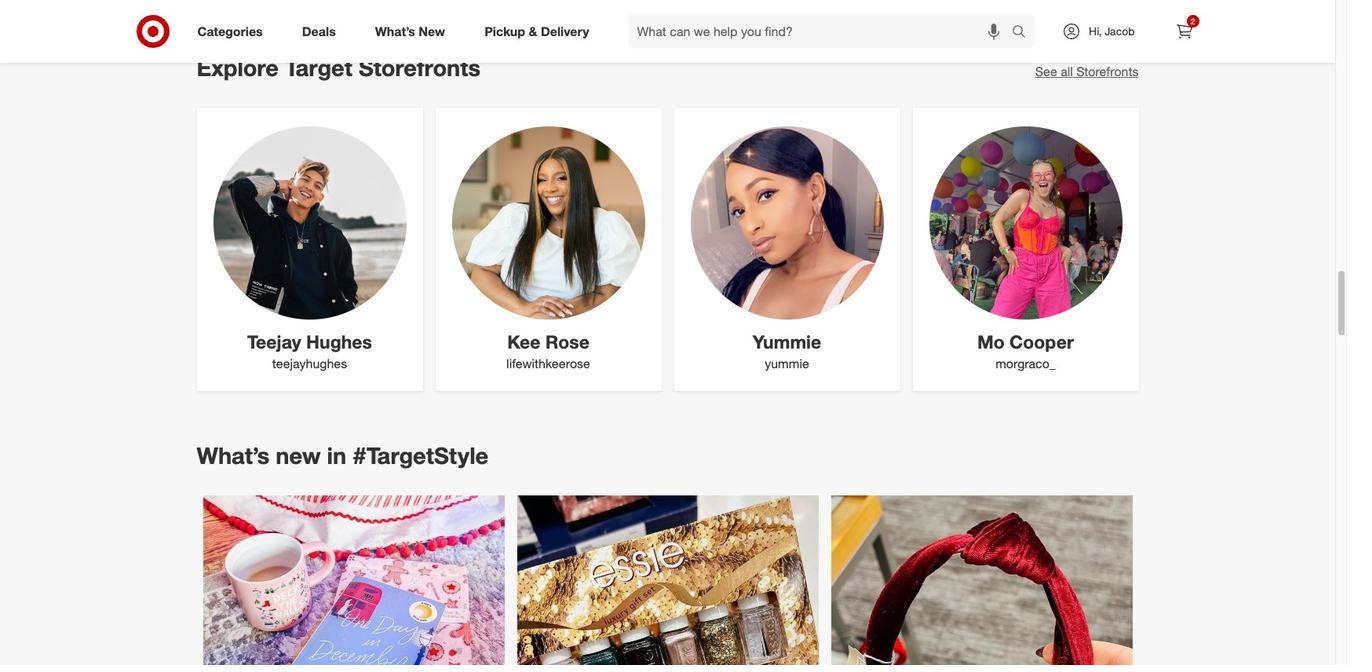 Task type: describe. For each thing, give the bounding box(es) containing it.
search
[[1005, 25, 1043, 41]]

mo cooper morgraco_
[[978, 330, 1074, 371]]

What can we help you find? suggestions appear below search field
[[628, 14, 1016, 49]]

2
[[1191, 16, 1195, 26]]

storefronts for explore target storefronts
[[359, 54, 481, 82]]

mo
[[978, 330, 1005, 352]]

1 user image by @twotargetmoms image from the left
[[517, 495, 819, 665]]

kee rose lifewithkeerose
[[507, 330, 590, 371]]

rose
[[546, 330, 590, 352]]

new
[[276, 442, 321, 470]]

2 user image by @twotargetmoms image from the left
[[831, 495, 1133, 665]]

what's new
[[375, 23, 445, 39]]

what's new link
[[362, 14, 465, 49]]

see all storefronts link
[[1036, 63, 1139, 81]]

see
[[1036, 64, 1058, 80]]

search button
[[1005, 14, 1043, 52]]

explore target storefronts
[[197, 54, 481, 82]]

yummie
[[765, 355, 809, 371]]

jacob
[[1105, 24, 1135, 38]]

storefronts for see all storefronts
[[1077, 64, 1139, 80]]

2 link
[[1167, 14, 1202, 49]]

hi,
[[1089, 24, 1102, 38]]

lifewithkeerose
[[507, 355, 590, 371]]

hi, jacob
[[1089, 24, 1135, 38]]

#targetstyle
[[353, 442, 489, 470]]

what's new in #targetstyle
[[197, 442, 489, 470]]

yummie yummie
[[753, 330, 822, 371]]

profile image for creator image for yummie
[[691, 126, 884, 319]]

teejay
[[247, 330, 301, 352]]

what's for what's new in #targetstyle
[[197, 442, 270, 470]]

pickup & delivery link
[[471, 14, 609, 49]]

pickup & delivery
[[485, 23, 589, 39]]

new
[[419, 23, 445, 39]]

profile image for creator image for mo
[[929, 126, 1123, 319]]

categories link
[[184, 14, 282, 49]]

all
[[1061, 64, 1073, 80]]

kee
[[507, 330, 541, 352]]

hughes
[[306, 330, 372, 352]]



Task type: vqa. For each thing, say whether or not it's contained in the screenshot.
Categories
yes



Task type: locate. For each thing, give the bounding box(es) containing it.
1 profile image for creator image from the left
[[213, 126, 406, 319]]

what's left new in the top left of the page
[[375, 23, 415, 39]]

user image by @twotargetmoms image
[[517, 495, 819, 665], [831, 495, 1133, 665]]

profile image for creator image for kee
[[452, 126, 645, 319]]

0 vertical spatial what's
[[375, 23, 415, 39]]

teejay hughes teejayhughes
[[247, 330, 372, 371]]

target
[[285, 54, 353, 82]]

deals link
[[289, 14, 356, 49]]

4 profile image for creator image from the left
[[929, 126, 1123, 319]]

delivery
[[541, 23, 589, 39]]

cooper
[[1010, 330, 1074, 352]]

profile image for creator image
[[213, 126, 406, 319], [452, 126, 645, 319], [691, 126, 884, 319], [929, 126, 1123, 319]]

0 horizontal spatial user image by @twotargetmoms image
[[517, 495, 819, 665]]

storefronts right the all
[[1077, 64, 1139, 80]]

see all storefronts
[[1036, 64, 1139, 80]]

in
[[327, 442, 347, 470]]

teejayhughes
[[272, 355, 347, 371]]

what's left new
[[197, 442, 270, 470]]

1 vertical spatial what's
[[197, 442, 270, 470]]

categories
[[198, 23, 263, 39]]

profile image for creator image for teejay
[[213, 126, 406, 319]]

3 profile image for creator image from the left
[[691, 126, 884, 319]]

0 horizontal spatial storefronts
[[359, 54, 481, 82]]

storefronts
[[359, 54, 481, 82], [1077, 64, 1139, 80]]

morgraco_
[[996, 355, 1056, 371]]

1 horizontal spatial storefronts
[[1077, 64, 1139, 80]]

explore
[[197, 54, 279, 82]]

2 profile image for creator image from the left
[[452, 126, 645, 319]]

what's for what's new
[[375, 23, 415, 39]]

pickup
[[485, 23, 525, 39]]

deals
[[302, 23, 336, 39]]

yummie
[[753, 330, 822, 352]]

what's
[[375, 23, 415, 39], [197, 442, 270, 470]]

0 horizontal spatial what's
[[197, 442, 270, 470]]

1 horizontal spatial user image by @twotargetmoms image
[[831, 495, 1133, 665]]

storefronts down what's new link
[[359, 54, 481, 82]]

1 horizontal spatial what's
[[375, 23, 415, 39]]

&
[[529, 23, 538, 39]]

user image by @kayimreading image
[[203, 495, 505, 665]]



